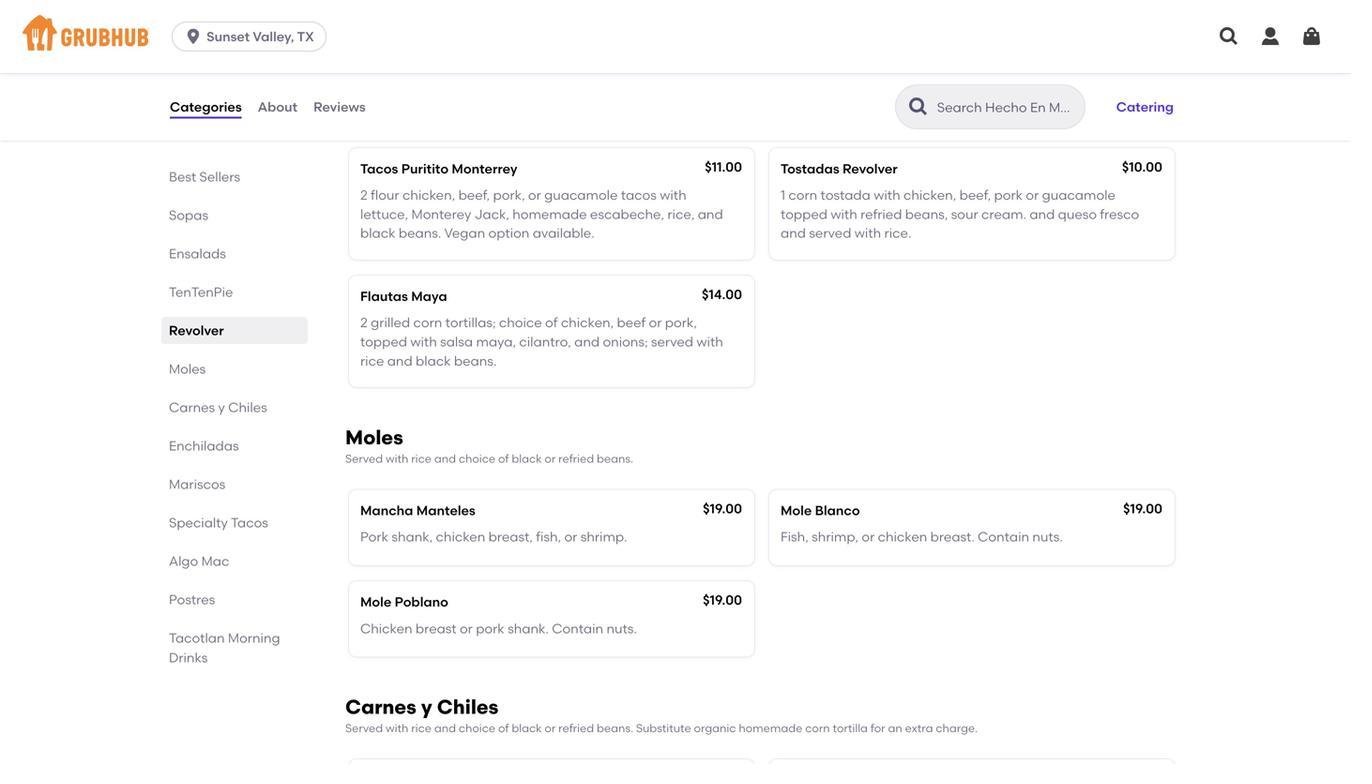 Task type: vqa. For each thing, say whether or not it's contained in the screenshot.
The Pork, within the 2 flour chicken, beef, pork, or guacamole tacos with lettuce, Monterey Jack, homemade escabeche, rice, and black beans. Vegan option available.
yes



Task type: locate. For each thing, give the bounding box(es) containing it.
2 2 from the top
[[360, 187, 368, 203]]

0 horizontal spatial vegan
[[444, 225, 485, 241]]

refried inside 1 corn tostada with chicken, beef, pork or guacamole topped with refried beans, sour cream. and queso fresco and served with rice.
[[861, 206, 902, 222]]

chiles
[[228, 400, 267, 416], [437, 696, 499, 720]]

1 horizontal spatial beef,
[[960, 187, 991, 203]]

nuts. for chicken breast or pork shank. contain nuts.
[[607, 621, 637, 637]]

served right onions;
[[651, 334, 693, 350]]

2 served from the top
[[345, 722, 383, 736]]

2 horizontal spatial topped
[[938, 79, 985, 95]]

carnes up enchiladas
[[169, 400, 215, 416]]

corn inside 1 corn tostada with chicken, beef, pork or guacamole topped with refried beans, sour cream. and queso fresco and served with rice.
[[789, 187, 817, 203]]

1 horizontal spatial served
[[651, 334, 693, 350]]

0 horizontal spatial pork
[[476, 621, 505, 637]]

1 horizontal spatial salsa
[[1018, 79, 1051, 95]]

1 vertical spatial lettuce,
[[360, 206, 408, 222]]

1 horizontal spatial nuts.
[[1033, 529, 1063, 545]]

sour down choice
[[781, 98, 808, 114]]

0 horizontal spatial rice,
[[481, 79, 508, 95]]

poblano
[[395, 594, 448, 610]]

pork, inside choice of chicken, pork, beef or guacamole; filled with rice, black beans and lettuce topped with salsa ranchera and sour cream. vegan option available.
[[901, 60, 933, 76]]

chicken left breast. at the bottom right of page
[[878, 529, 927, 545]]

0 horizontal spatial lettuce,
[[360, 206, 408, 222]]

rice,
[[1128, 60, 1155, 76], [481, 79, 508, 95], [668, 206, 695, 222]]

0 vertical spatial rice
[[360, 353, 384, 369]]

1 horizontal spatial pork
[[994, 187, 1023, 203]]

1 vertical spatial served
[[345, 722, 383, 736]]

1 vertical spatial served
[[809, 225, 851, 241]]

1 horizontal spatial vegan
[[859, 98, 900, 114]]

0 horizontal spatial salsa
[[440, 334, 473, 350]]

beef, up jack,
[[458, 187, 490, 203]]

chicken
[[436, 529, 485, 545], [878, 529, 927, 545]]

1 vertical spatial vegan
[[444, 225, 485, 241]]

flour right salmon
[[463, 60, 492, 76]]

1 horizontal spatial available.
[[947, 98, 1009, 114]]

1 vertical spatial carnes
[[345, 696, 416, 720]]

categories
[[170, 99, 242, 115]]

1 vertical spatial revolver
[[169, 323, 224, 339]]

main navigation navigation
[[0, 0, 1351, 73]]

0 vertical spatial contain
[[978, 529, 1029, 545]]

cream. down beans
[[811, 98, 856, 114]]

sour
[[781, 98, 808, 114], [951, 206, 978, 222]]

flour inside 2 flour chicken, beef, pork, or guacamole tacos with lettuce, monterey jack, homemade escabeche, rice, and black beans. vegan option available.
[[371, 187, 399, 203]]

0 vertical spatial refried
[[861, 206, 902, 222]]

2 down "tacos puritito monterrey"
[[360, 187, 368, 203]]

2 for 2 flour chicken, beef, pork, or guacamole tacos with lettuce, monterey jack, homemade escabeche, rice, and black beans. vegan option available.
[[360, 187, 368, 203]]

beef up onions;
[[617, 315, 646, 331]]

grilled
[[371, 60, 410, 76], [371, 315, 410, 331]]

0 vertical spatial corn
[[789, 187, 817, 203]]

salsa inside choice of chicken, pork, beef or guacamole; filled with rice, black beans and lettuce topped with salsa ranchera and sour cream. vegan option available.
[[1018, 79, 1051, 95]]

puritito
[[401, 161, 449, 177]]

2 chicken from the left
[[878, 529, 927, 545]]

beans.
[[399, 225, 441, 241], [454, 353, 497, 369], [597, 452, 633, 466], [597, 722, 633, 736]]

0 vertical spatial nuts.
[[1033, 529, 1063, 545]]

choice of chicken, pork, beef or guacamole; filled with rice, black beans and lettuce topped with salsa ranchera and sour cream. vegan option available.
[[781, 60, 1155, 114]]

vegan inside 2 flour chicken, beef, pork, or guacamole tacos with lettuce, monterey jack, homemade escabeche, rice, and black beans. vegan option available.
[[444, 225, 485, 241]]

enchiladas
[[169, 438, 239, 454]]

topped down flautas
[[360, 334, 407, 350]]

rice
[[360, 353, 384, 369], [411, 452, 432, 466], [411, 722, 432, 736]]

topped inside 2 grilled corn tortillas; choice of chicken, beef or pork, topped with salsa maya, cilantro, and onions; served with rice and black beans.
[[360, 334, 407, 350]]

grilled up sauce;
[[371, 60, 410, 76]]

2 up sauce;
[[360, 60, 368, 76]]

1 vertical spatial pork,
[[493, 187, 525, 203]]

grilled for with
[[371, 315, 410, 331]]

1 horizontal spatial option
[[903, 98, 944, 114]]

rice inside moles served with rice and choice of black or refried beans.
[[411, 452, 432, 466]]

1 horizontal spatial beef
[[936, 60, 965, 76]]

cream. left queso
[[982, 206, 1027, 222]]

beans. up shrimp.
[[597, 452, 633, 466]]

vegan inside choice of chicken, pork, beef or guacamole; filled with rice, black beans and lettuce topped with salsa ranchera and sour cream. vegan option available.
[[859, 98, 900, 114]]

cream.
[[811, 98, 856, 114], [982, 206, 1027, 222]]

2 inside 2 grilled corn tortillas; choice of chicken, beef or pork, topped with salsa maya, cilantro, and onions; served with rice and black beans.
[[360, 315, 368, 331]]

2 vertical spatial choice
[[459, 722, 496, 736]]

served down tostada on the top of the page
[[809, 225, 851, 241]]

0 vertical spatial homemade
[[513, 206, 587, 222]]

moles inside moles served with rice and choice of black or refried beans.
[[345, 426, 403, 450]]

carnes for carnes y chiles
[[169, 400, 215, 416]]

tacos left the puritito
[[360, 161, 398, 177]]

0 horizontal spatial moles
[[169, 361, 206, 377]]

tacotlan morning drinks
[[169, 631, 280, 666]]

corn down maya at top
[[413, 315, 442, 331]]

0 vertical spatial option
[[903, 98, 944, 114]]

2 vertical spatial rice,
[[668, 206, 695, 222]]

mole up chicken
[[360, 594, 392, 610]]

substitute
[[636, 722, 691, 736]]

lettuce, left the monterey
[[360, 206, 408, 222]]

lettuce, inside 2 flour chicken, beef, pork, or guacamole tacos with lettuce, monterey jack, homemade escabeche, rice, and black beans. vegan option available.
[[360, 206, 408, 222]]

served inside 2 grilled corn tortillas; choice of chicken, beef or pork, topped with salsa maya, cilantro, and onions; served with rice and black beans.
[[651, 334, 693, 350]]

1 vertical spatial option
[[488, 225, 530, 241]]

option down jack,
[[488, 225, 530, 241]]

de
[[658, 60, 675, 76]]

option down the lettuce
[[903, 98, 944, 114]]

2 vertical spatial served
[[651, 334, 693, 350]]

beans. down "maya,"
[[454, 353, 497, 369]]

2 vertical spatial pork,
[[665, 315, 697, 331]]

contain right breast. at the bottom right of page
[[978, 529, 1029, 545]]

choice
[[499, 315, 542, 331], [459, 452, 496, 466], [459, 722, 496, 736]]

0 vertical spatial rice,
[[1128, 60, 1155, 76]]

chicken down manteles
[[436, 529, 485, 545]]

choice
[[781, 60, 826, 76]]

sellers
[[199, 169, 240, 185]]

1 horizontal spatial lettuce,
[[511, 79, 559, 95]]

1 horizontal spatial flour
[[463, 60, 492, 76]]

pork, inside 2 flour chicken, beef, pork, or guacamole tacos with lettuce, monterey jack, homemade escabeche, rice, and black beans. vegan option available.
[[493, 187, 525, 203]]

1 vertical spatial tacos
[[621, 187, 657, 203]]

topped inside choice of chicken, pork, beef or guacamole; filled with rice, black beans and lettuce topped with salsa ranchera and sour cream. vegan option available.
[[938, 79, 985, 95]]

mancha
[[360, 503, 413, 519]]

moles up carnes y chiles
[[169, 361, 206, 377]]

vegan down the lettuce
[[859, 98, 900, 114]]

rice, up catering
[[1128, 60, 1155, 76]]

refried inside carnes y chiles served with rice and choice of black or refried beans. substitute organic homemade corn tortilla for an extra charge.
[[558, 722, 594, 736]]

available. down escabeche,
[[533, 225, 595, 241]]

0 horizontal spatial option
[[488, 225, 530, 241]]

2 guacamole from the left
[[1042, 187, 1116, 203]]

1 horizontal spatial svg image
[[1218, 25, 1240, 48]]

topped down 1
[[781, 206, 828, 222]]

2 inside 2 flour chicken, beef, pork, or guacamole tacos with lettuce, monterey jack, homemade escabeche, rice, and black beans. vegan option available.
[[360, 187, 368, 203]]

1 vertical spatial rice,
[[481, 79, 508, 95]]

y up enchiladas
[[218, 400, 225, 416]]

2 flour chicken, beef, pork, or guacamole tacos with lettuce, monterey jack, homemade escabeche, rice, and black beans. vegan option available.
[[360, 187, 723, 241]]

served
[[405, 79, 448, 95], [809, 225, 851, 241], [651, 334, 693, 350]]

flour
[[463, 60, 492, 76], [371, 187, 399, 203]]

algo
[[169, 554, 198, 570]]

rice, inside 2 flour chicken, beef, pork, or guacamole tacos with lettuce, monterey jack, homemade escabeche, rice, and black beans. vegan option available.
[[668, 206, 695, 222]]

available.
[[947, 98, 1009, 114], [533, 225, 595, 241]]

mole up the fish,
[[781, 503, 812, 519]]

0 vertical spatial flour
[[463, 60, 492, 76]]

1
[[781, 187, 785, 203]]

svg image
[[1218, 25, 1240, 48], [1301, 25, 1323, 48], [184, 27, 203, 46]]

0 horizontal spatial homemade
[[513, 206, 587, 222]]

mole for mole poblano
[[360, 594, 392, 610]]

rice, inside 2 grilled salmon flour tacos with a creamy pico de gallo, sauce; served with rice, lettuce, tomato and avocado.
[[481, 79, 508, 95]]

0 vertical spatial served
[[345, 452, 383, 466]]

tacos up escabeche,
[[621, 187, 657, 203]]

beef inside choice of chicken, pork, beef or guacamole; filled with rice, black beans and lettuce topped with salsa ranchera and sour cream. vegan option available.
[[936, 60, 965, 76]]

refried for chiles
[[558, 722, 594, 736]]

guacamole
[[544, 187, 618, 203], [1042, 187, 1116, 203]]

chicken, up beans,
[[904, 187, 956, 203]]

guacamole up queso
[[1042, 187, 1116, 203]]

refried up rice.
[[861, 206, 902, 222]]

and
[[613, 79, 638, 95], [862, 79, 887, 95], [1115, 79, 1141, 95], [698, 206, 723, 222], [1030, 206, 1055, 222], [781, 225, 806, 241], [574, 334, 600, 350], [387, 353, 413, 369], [434, 452, 456, 466], [434, 722, 456, 736]]

or inside carnes y chiles served with rice and choice of black or refried beans. substitute organic homemade corn tortilla for an extra charge.
[[545, 722, 556, 736]]

option inside choice of chicken, pork, beef or guacamole; filled with rice, black beans and lettuce topped with salsa ranchera and sour cream. vegan option available.
[[903, 98, 944, 114]]

2 vertical spatial 2
[[360, 315, 368, 331]]

2 horizontal spatial svg image
[[1301, 25, 1323, 48]]

0 horizontal spatial pork,
[[493, 187, 525, 203]]

tacos inside 2 flour chicken, beef, pork, or guacamole tacos with lettuce, monterey jack, homemade escabeche, rice, and black beans. vegan option available.
[[621, 187, 657, 203]]

grilled inside 2 grilled corn tortillas; choice of chicken, beef or pork, topped with salsa maya, cilantro, and onions; served with rice and black beans.
[[371, 315, 410, 331]]

specialty
[[169, 515, 228, 531]]

carnes
[[169, 400, 215, 416], [345, 696, 416, 720]]

1 vertical spatial homemade
[[739, 722, 803, 736]]

2 grilled from the top
[[371, 315, 410, 331]]

lettuce, inside 2 grilled salmon flour tacos with a creamy pico de gallo, sauce; served with rice, lettuce, tomato and avocado.
[[511, 79, 559, 95]]

1 guacamole from the left
[[544, 187, 618, 203]]

tacos right specialty
[[231, 515, 268, 531]]

pork left shank.
[[476, 621, 505, 637]]

svg image right svg icon
[[1301, 25, 1323, 48]]

homemade right organic at the right
[[739, 722, 803, 736]]

drinks
[[169, 650, 208, 666]]

2 vertical spatial topped
[[360, 334, 407, 350]]

black inside 2 flour chicken, beef, pork, or guacamole tacos with lettuce, monterey jack, homemade escabeche, rice, and black beans. vegan option available.
[[360, 225, 396, 241]]

salsa down guacamole;
[[1018, 79, 1051, 95]]

1 vertical spatial mole
[[360, 594, 392, 610]]

1 horizontal spatial moles
[[345, 426, 403, 450]]

svg image left "sunset"
[[184, 27, 203, 46]]

fish,
[[536, 529, 561, 545]]

homemade right jack,
[[513, 206, 587, 222]]

or inside 1 corn tostada with chicken, beef, pork or guacamole topped with refried beans, sour cream. and queso fresco and served with rice.
[[1026, 187, 1039, 203]]

y for carnes y chiles
[[218, 400, 225, 416]]

chiles inside carnes y chiles served with rice and choice of black or refried beans. substitute organic homemade corn tortilla for an extra charge.
[[437, 696, 499, 720]]

chicken
[[360, 621, 412, 637]]

homemade
[[513, 206, 587, 222], [739, 722, 803, 736]]

refried for tostada
[[861, 206, 902, 222]]

catering button
[[1108, 86, 1182, 128]]

salsa inside 2 grilled corn tortillas; choice of chicken, beef or pork, topped with salsa maya, cilantro, and onions; served with rice and black beans.
[[440, 334, 473, 350]]

chicken, up the monterey
[[402, 187, 455, 203]]

1 served from the top
[[345, 452, 383, 466]]

mac
[[201, 554, 229, 570]]

1 horizontal spatial homemade
[[739, 722, 803, 736]]

1 beef, from the left
[[458, 187, 490, 203]]

svg image
[[1259, 25, 1282, 48]]

sour right beans,
[[951, 206, 978, 222]]

0 horizontal spatial sour
[[781, 98, 808, 114]]

refried up shrimp.
[[558, 452, 594, 466]]

1 vertical spatial salsa
[[440, 334, 473, 350]]

beef, down search hecho en mexico search field
[[960, 187, 991, 203]]

mole
[[781, 503, 812, 519], [360, 594, 392, 610]]

chiles down chicken breast or pork shank. contain nuts. on the bottom left of the page
[[437, 696, 499, 720]]

0 vertical spatial pork
[[994, 187, 1023, 203]]

0 vertical spatial salsa
[[1018, 79, 1051, 95]]

lettuce,
[[511, 79, 559, 95], [360, 206, 408, 222]]

topped right the lettuce
[[938, 79, 985, 95]]

pork
[[360, 529, 388, 545]]

2 horizontal spatial served
[[809, 225, 851, 241]]

2 grilled salmon flour tacos with a creamy pico de gallo, sauce; served with rice, lettuce, tomato and avocado.
[[360, 60, 713, 95]]

of
[[829, 60, 842, 76], [545, 315, 558, 331], [498, 452, 509, 466], [498, 722, 509, 736]]

pork,
[[901, 60, 933, 76], [493, 187, 525, 203], [665, 315, 697, 331]]

topped inside 1 corn tostada with chicken, beef, pork or guacamole topped with refried beans, sour cream. and queso fresco and served with rice.
[[781, 206, 828, 222]]

0 vertical spatial vegan
[[859, 98, 900, 114]]

moles served with rice and choice of black or refried beans.
[[345, 426, 633, 466]]

black inside choice of chicken, pork, beef or guacamole; filled with rice, black beans and lettuce topped with salsa ranchera and sour cream. vegan option available.
[[781, 79, 816, 95]]

chicken, inside 2 grilled corn tortillas; choice of chicken, beef or pork, topped with salsa maya, cilantro, and onions; served with rice and black beans.
[[561, 315, 614, 331]]

rice, for monterey
[[668, 206, 695, 222]]

available. down guacamole;
[[947, 98, 1009, 114]]

rice, right escabeche,
[[668, 206, 695, 222]]

0 vertical spatial choice
[[499, 315, 542, 331]]

1 vertical spatial available.
[[533, 225, 595, 241]]

lettuce, left tomato
[[511, 79, 559, 95]]

or inside moles served with rice and choice of black or refried beans.
[[545, 452, 556, 466]]

chicken,
[[845, 60, 898, 76], [402, 187, 455, 203], [904, 187, 956, 203], [561, 315, 614, 331]]

vegan down the monterey
[[444, 225, 485, 241]]

carnes down chicken
[[345, 696, 416, 720]]

0 horizontal spatial topped
[[360, 334, 407, 350]]

0 horizontal spatial beef,
[[458, 187, 490, 203]]

1 horizontal spatial topped
[[781, 206, 828, 222]]

0 vertical spatial lettuce,
[[511, 79, 559, 95]]

1 vertical spatial contain
[[552, 621, 603, 637]]

2
[[360, 60, 368, 76], [360, 187, 368, 203], [360, 315, 368, 331]]

served down salmon
[[405, 79, 448, 95]]

with
[[534, 60, 561, 76], [1098, 60, 1125, 76], [451, 79, 477, 95], [988, 79, 1015, 95], [660, 187, 687, 203], [874, 187, 900, 203], [831, 206, 857, 222], [855, 225, 881, 241], [410, 334, 437, 350], [697, 334, 723, 350], [386, 452, 409, 466], [386, 722, 409, 736]]

moles up mancha
[[345, 426, 403, 450]]

option
[[903, 98, 944, 114], [488, 225, 530, 241]]

0 horizontal spatial revolver
[[169, 323, 224, 339]]

0 horizontal spatial nuts.
[[607, 621, 637, 637]]

2 down flautas
[[360, 315, 368, 331]]

choice inside carnes y chiles served with rice and choice of black or refried beans. substitute organic homemade corn tortilla for an extra charge.
[[459, 722, 496, 736]]

0 vertical spatial tacos
[[495, 60, 531, 76]]

guacamole inside 2 flour chicken, beef, pork, or guacamole tacos with lettuce, monterey jack, homemade escabeche, rice, and black beans. vegan option available.
[[544, 187, 618, 203]]

flour down "tacos puritito monterrey"
[[371, 187, 399, 203]]

0 vertical spatial beef
[[936, 60, 965, 76]]

refried
[[861, 206, 902, 222], [558, 452, 594, 466], [558, 722, 594, 736]]

reviews button
[[313, 73, 367, 141]]

chicken, inside 2 flour chicken, beef, pork, or guacamole tacos with lettuce, monterey jack, homemade escabeche, rice, and black beans. vegan option available.
[[402, 187, 455, 203]]

beans. left substitute
[[597, 722, 633, 736]]

1 vertical spatial refried
[[558, 452, 594, 466]]

beans. down the monterey
[[399, 225, 441, 241]]

3 2 from the top
[[360, 315, 368, 331]]

2 horizontal spatial rice,
[[1128, 60, 1155, 76]]

rice, up monterrey at the left top of page
[[481, 79, 508, 95]]

tostadas
[[781, 161, 839, 177]]

0 horizontal spatial mole
[[360, 594, 392, 610]]

1 grilled from the top
[[371, 60, 410, 76]]

0 vertical spatial moles
[[169, 361, 206, 377]]

blanco
[[815, 503, 860, 519]]

chicken, up onions;
[[561, 315, 614, 331]]

grilled inside 2 grilled salmon flour tacos with a creamy pico de gallo, sauce; served with rice, lettuce, tomato and avocado.
[[371, 60, 410, 76]]

1 vertical spatial nuts.
[[607, 621, 637, 637]]

0 vertical spatial topped
[[938, 79, 985, 95]]

beef, inside 2 flour chicken, beef, pork, or guacamole tacos with lettuce, monterey jack, homemade escabeche, rice, and black beans. vegan option available.
[[458, 187, 490, 203]]

2 vertical spatial refried
[[558, 722, 594, 736]]

0 horizontal spatial chicken
[[436, 529, 485, 545]]

svg image left svg icon
[[1218, 25, 1240, 48]]

corn
[[789, 187, 817, 203], [413, 315, 442, 331], [805, 722, 830, 736]]

of inside carnes y chiles served with rice and choice of black or refried beans. substitute organic homemade corn tortilla for an extra charge.
[[498, 722, 509, 736]]

extra
[[905, 722, 933, 736]]

y down breast
[[421, 696, 432, 720]]

carnes inside carnes y chiles served with rice and choice of black or refried beans. substitute organic homemade corn tortilla for an extra charge.
[[345, 696, 416, 720]]

1 horizontal spatial mole
[[781, 503, 812, 519]]

tacotlan
[[169, 631, 225, 647]]

onions;
[[603, 334, 648, 350]]

1 horizontal spatial sour
[[951, 206, 978, 222]]

with inside carnes y chiles served with rice and choice of black or refried beans. substitute organic homemade corn tortilla for an extra charge.
[[386, 722, 409, 736]]

2 inside 2 grilled salmon flour tacos with a creamy pico de gallo, sauce; served with rice, lettuce, tomato and avocado.
[[360, 60, 368, 76]]

1 vertical spatial pork
[[476, 621, 505, 637]]

refried left substitute
[[558, 722, 594, 736]]

shrimp,
[[812, 529, 859, 545]]

tacos left 'a'
[[495, 60, 531, 76]]

1 horizontal spatial pork,
[[665, 315, 697, 331]]

1 vertical spatial grilled
[[371, 315, 410, 331]]

shank,
[[392, 529, 433, 545]]

pork inside 1 corn tostada with chicken, beef, pork or guacamole topped with refried beans, sour cream. and queso fresco and served with rice.
[[994, 187, 1023, 203]]

1 vertical spatial 2
[[360, 187, 368, 203]]

pork down search hecho en mexico search field
[[994, 187, 1023, 203]]

0 vertical spatial chiles
[[228, 400, 267, 416]]

revolver
[[843, 161, 898, 177], [169, 323, 224, 339]]

0 horizontal spatial served
[[405, 79, 448, 95]]

0 vertical spatial available.
[[947, 98, 1009, 114]]

salsa down tortillas;
[[440, 334, 473, 350]]

queso
[[1058, 206, 1097, 222]]

1 horizontal spatial rice,
[[668, 206, 695, 222]]

served inside 1 corn tostada with chicken, beef, pork or guacamole topped with refried beans, sour cream. and queso fresco and served with rice.
[[809, 225, 851, 241]]

2 beef, from the left
[[960, 187, 991, 203]]

option inside 2 flour chicken, beef, pork, or guacamole tacos with lettuce, monterey jack, homemade escabeche, rice, and black beans. vegan option available.
[[488, 225, 530, 241]]

1 horizontal spatial chicken
[[878, 529, 927, 545]]

1 chicken from the left
[[436, 529, 485, 545]]

topped
[[938, 79, 985, 95], [781, 206, 828, 222], [360, 334, 407, 350]]

1 horizontal spatial y
[[421, 696, 432, 720]]

of inside moles served with rice and choice of black or refried beans.
[[498, 452, 509, 466]]

1 2 from the top
[[360, 60, 368, 76]]

1 horizontal spatial guacamole
[[1042, 187, 1116, 203]]

served
[[345, 452, 383, 466], [345, 722, 383, 736]]

chiles up enchiladas
[[228, 400, 267, 416]]

0 horizontal spatial tacos
[[495, 60, 531, 76]]

corn left 'tortilla'
[[805, 722, 830, 736]]

0 horizontal spatial beef
[[617, 315, 646, 331]]

chicken, up beans
[[845, 60, 898, 76]]

$19.00
[[703, 501, 742, 517], [1123, 501, 1163, 517], [703, 593, 742, 608]]

catering
[[1116, 99, 1174, 115]]

rice.
[[884, 225, 911, 241]]

about
[[258, 99, 298, 115]]

beef,
[[458, 187, 490, 203], [960, 187, 991, 203]]

1 vertical spatial flour
[[371, 187, 399, 203]]

y inside carnes y chiles served with rice and choice of black or refried beans. substitute organic homemade corn tortilla for an extra charge.
[[421, 696, 432, 720]]

tacos
[[495, 60, 531, 76], [621, 187, 657, 203]]

corn right 1
[[789, 187, 817, 203]]

homemade inside 2 flour chicken, beef, pork, or guacamole tacos with lettuce, monterey jack, homemade escabeche, rice, and black beans. vegan option available.
[[513, 206, 587, 222]]

cream. inside choice of chicken, pork, beef or guacamole; filled with rice, black beans and lettuce topped with salsa ranchera and sour cream. vegan option available.
[[811, 98, 856, 114]]

of inside 2 grilled corn tortillas; choice of chicken, beef or pork, topped with salsa maya, cilantro, and onions; served with rice and black beans.
[[545, 315, 558, 331]]

tortillas;
[[445, 315, 496, 331]]

contain right shank.
[[552, 621, 603, 637]]

0 horizontal spatial y
[[218, 400, 225, 416]]

tacos inside 2 grilled salmon flour tacos with a creamy pico de gallo, sauce; served with rice, lettuce, tomato and avocado.
[[495, 60, 531, 76]]

corn inside carnes y chiles served with rice and choice of black or refried beans. substitute organic homemade corn tortilla for an extra charge.
[[805, 722, 830, 736]]

0 vertical spatial revolver
[[843, 161, 898, 177]]

black inside 2 grilled corn tortillas; choice of chicken, beef or pork, topped with salsa maya, cilantro, and onions; served with rice and black beans.
[[416, 353, 451, 369]]

pork shank, chicken breast, fish, or shrimp.
[[360, 529, 627, 545]]

0 horizontal spatial contain
[[552, 621, 603, 637]]

ranchera
[[1054, 79, 1112, 95]]

choice of chicken, pork, beef or guacamole; filled with rice, black beans and lettuce topped with salsa ranchera and sour cream. vegan option available. button
[[769, 20, 1175, 132]]

choice inside 2 grilled corn tortillas; choice of chicken, beef or pork, topped with salsa maya, cilantro, and onions; served with rice and black beans.
[[499, 315, 542, 331]]

guacamole up escabeche,
[[544, 187, 618, 203]]

beef up search hecho en mexico search field
[[936, 60, 965, 76]]

revolver down tentenpie on the left of the page
[[169, 323, 224, 339]]

grilled down flautas
[[371, 315, 410, 331]]

revolver up tostada on the top of the page
[[843, 161, 898, 177]]

0 horizontal spatial tacos
[[231, 515, 268, 531]]



Task type: describe. For each thing, give the bounding box(es) containing it.
and inside carnes y chiles served with rice and choice of black or refried beans. substitute organic homemade corn tortilla for an extra charge.
[[434, 722, 456, 736]]

choice inside moles served with rice and choice of black or refried beans.
[[459, 452, 496, 466]]

contain for shank.
[[552, 621, 603, 637]]

fish, shrimp, or chicken breast. contain nuts.
[[781, 529, 1063, 545]]

pork, inside 2 grilled corn tortillas; choice of chicken, beef or pork, topped with salsa maya, cilantro, and onions; served with rice and black beans.
[[665, 315, 697, 331]]

reviews
[[313, 99, 366, 115]]

jack,
[[475, 206, 509, 222]]

black inside moles served with rice and choice of black or refried beans.
[[512, 452, 542, 466]]

carnes y chiles served with rice and choice of black or refried beans. substitute organic homemade corn tortilla for an extra charge.
[[345, 696, 978, 736]]

tortilla
[[833, 722, 868, 736]]

$14.00
[[702, 287, 742, 303]]

1 vertical spatial tacos
[[231, 515, 268, 531]]

breast,
[[488, 529, 533, 545]]

2 grilled corn tortillas; choice of chicken, beef or pork, topped with salsa maya, cilantro, and onions; served with rice and black beans.
[[360, 315, 723, 369]]

$19.00 for pork shank, chicken breast, fish, or shrimp.
[[703, 501, 742, 517]]

or inside 2 grilled corn tortillas; choice of chicken, beef or pork, topped with salsa maya, cilantro, and onions; served with rice and black beans.
[[649, 315, 662, 331]]

carnes y chiles
[[169, 400, 267, 416]]

chiles for carnes y chiles served with rice and choice of black or refried beans. substitute organic homemade corn tortilla for an extra charge.
[[437, 696, 499, 720]]

breast
[[416, 621, 457, 637]]

search icon image
[[907, 96, 930, 118]]

grilled for sauce;
[[371, 60, 410, 76]]

$19.00 for fish, shrimp, or chicken breast. contain nuts.
[[1123, 501, 1163, 517]]

moles for moles served with rice and choice of black or refried beans.
[[345, 426, 403, 450]]

beef inside 2 grilled corn tortillas; choice of chicken, beef or pork, topped with salsa maya, cilantro, and onions; served with rice and black beans.
[[617, 315, 646, 331]]

sauce;
[[360, 79, 402, 95]]

creamy
[[575, 60, 624, 76]]

ensalads
[[169, 246, 226, 262]]

about button
[[257, 73, 298, 141]]

specialty tacos
[[169, 515, 268, 531]]

2 grilled salmon flour tacos with a creamy pico de gallo, sauce; served with rice, lettuce, tomato and avocado. button
[[349, 20, 754, 132]]

lettuce
[[890, 79, 935, 95]]

shank.
[[508, 621, 549, 637]]

mancha manteles
[[360, 503, 476, 519]]

$19.00 for chicken breast or pork shank. contain nuts.
[[703, 593, 742, 608]]

Search Hecho En Mexico search field
[[935, 99, 1079, 116]]

sopas
[[169, 207, 208, 223]]

and inside moles served with rice and choice of black or refried beans.
[[434, 452, 456, 466]]

an
[[888, 722, 902, 736]]

sunset valley, tx
[[207, 29, 314, 45]]

served inside carnes y chiles served with rice and choice of black or refried beans. substitute organic homemade corn tortilla for an extra charge.
[[345, 722, 383, 736]]

charge.
[[936, 722, 978, 736]]

available. inside choice of chicken, pork, beef or guacamole; filled with rice, black beans and lettuce topped with salsa ranchera and sour cream. vegan option available.
[[947, 98, 1009, 114]]

guacamole inside 1 corn tostada with chicken, beef, pork or guacamole topped with refried beans, sour cream. and queso fresco and served with rice.
[[1042, 187, 1116, 203]]

available. inside 2 flour chicken, beef, pork, or guacamole tacos with lettuce, monterey jack, homemade escabeche, rice, and black beans. vegan option available.
[[533, 225, 595, 241]]

rice inside carnes y chiles served with rice and choice of black or refried beans. substitute organic homemade corn tortilla for an extra charge.
[[411, 722, 432, 736]]

beans. inside carnes y chiles served with rice and choice of black or refried beans. substitute organic homemade corn tortilla for an extra charge.
[[597, 722, 633, 736]]

maya
[[411, 288, 447, 304]]

1 horizontal spatial revolver
[[843, 161, 898, 177]]

black inside carnes y chiles served with rice and choice of black or refried beans. substitute organic homemade corn tortilla for an extra charge.
[[512, 722, 542, 736]]

mole for mole blanco
[[781, 503, 812, 519]]

served inside 2 grilled salmon flour tacos with a creamy pico de gallo, sauce; served with rice, lettuce, tomato and avocado.
[[405, 79, 448, 95]]

tentenpie
[[169, 284, 233, 300]]

tacos puritito monterrey
[[360, 161, 517, 177]]

fish,
[[781, 529, 809, 545]]

rice, inside choice of chicken, pork, beef or guacamole; filled with rice, black beans and lettuce topped with salsa ranchera and sour cream. vegan option available.
[[1128, 60, 1155, 76]]

monterey
[[411, 206, 471, 222]]

homemade inside carnes y chiles served with rice and choice of black or refried beans. substitute organic homemade corn tortilla for an extra charge.
[[739, 722, 803, 736]]

mariscos
[[169, 477, 225, 493]]

1 corn tostada with chicken, beef, pork or guacamole topped with refried beans, sour cream. and queso fresco and served with rice.
[[781, 187, 1139, 241]]

moles for moles
[[169, 361, 206, 377]]

and inside 2 flour chicken, beef, pork, or guacamole tacos with lettuce, monterey jack, homemade escabeche, rice, and black beans. vegan option available.
[[698, 206, 723, 222]]

tostada
[[821, 187, 871, 203]]

$11.00
[[705, 159, 742, 175]]

2 for 2 grilled salmon flour tacos with a creamy pico de gallo, sauce; served with rice, lettuce, tomato and avocado.
[[360, 60, 368, 76]]

salmon
[[413, 60, 460, 76]]

with inside moles served with rice and choice of black or refried beans.
[[386, 452, 409, 466]]

categories button
[[169, 73, 243, 141]]

shrimp.
[[581, 529, 627, 545]]

best sellers
[[169, 169, 240, 185]]

y for carnes y chiles served with rice and choice of black or refried beans. substitute organic homemade corn tortilla for an extra charge.
[[421, 696, 432, 720]]

chiles for carnes y chiles
[[228, 400, 267, 416]]

0 vertical spatial tacos
[[360, 161, 398, 177]]

contain for breast.
[[978, 529, 1029, 545]]

nuts. for fish, shrimp, or chicken breast. contain nuts.
[[1033, 529, 1063, 545]]

refried inside moles served with rice and choice of black or refried beans.
[[558, 452, 594, 466]]

gallo,
[[678, 60, 713, 76]]

flautas maya
[[360, 288, 447, 304]]

chicken, inside 1 corn tostada with chicken, beef, pork or guacamole topped with refried beans, sour cream. and queso fresco and served with rice.
[[904, 187, 956, 203]]

with inside 2 flour chicken, beef, pork, or guacamole tacos with lettuce, monterey jack, homemade escabeche, rice, and black beans. vegan option available.
[[660, 187, 687, 203]]

beef, inside 1 corn tostada with chicken, beef, pork or guacamole topped with refried beans, sour cream. and queso fresco and served with rice.
[[960, 187, 991, 203]]

manteles
[[416, 503, 476, 519]]

served inside moles served with rice and choice of black or refried beans.
[[345, 452, 383, 466]]

tomato
[[562, 79, 610, 95]]

mole blanco
[[781, 503, 860, 519]]

beans. inside 2 flour chicken, beef, pork, or guacamole tacos with lettuce, monterey jack, homemade escabeche, rice, and black beans. vegan option available.
[[399, 225, 441, 241]]

maya,
[[476, 334, 516, 350]]

sour inside 1 corn tostada with chicken, beef, pork or guacamole topped with refried beans, sour cream. and queso fresco and served with rice.
[[951, 206, 978, 222]]

for
[[871, 722, 885, 736]]

rice, for gallo,
[[481, 79, 508, 95]]

of inside choice of chicken, pork, beef or guacamole; filled with rice, black beans and lettuce topped with salsa ranchera and sour cream. vegan option available.
[[829, 60, 842, 76]]

tostadas revolver
[[781, 161, 898, 177]]

$10.00
[[1122, 159, 1163, 175]]

sunset valley, tx button
[[172, 22, 334, 52]]

rice inside 2 grilled corn tortillas; choice of chicken, beef or pork, topped with salsa maya, cilantro, and onions; served with rice and black beans.
[[360, 353, 384, 369]]

corn inside 2 grilled corn tortillas; choice of chicken, beef or pork, topped with salsa maya, cilantro, and onions; served with rice and black beans.
[[413, 315, 442, 331]]

beans,
[[905, 206, 948, 222]]

breast.
[[930, 529, 975, 545]]

escabeche,
[[590, 206, 664, 222]]

guacamole;
[[984, 60, 1061, 76]]

cream. inside 1 corn tostada with chicken, beef, pork or guacamole topped with refried beans, sour cream. and queso fresco and served with rice.
[[982, 206, 1027, 222]]

morning
[[228, 631, 280, 647]]

cilantro,
[[519, 334, 571, 350]]

2 for 2 grilled corn tortillas; choice of chicken, beef or pork, topped with salsa maya, cilantro, and onions; served with rice and black beans.
[[360, 315, 368, 331]]

avocado.
[[641, 79, 701, 95]]

and inside 2 grilled salmon flour tacos with a creamy pico de gallo, sauce; served with rice, lettuce, tomato and avocado.
[[613, 79, 638, 95]]

monterrey
[[452, 161, 517, 177]]

algo mac
[[169, 554, 229, 570]]

fresco
[[1100, 206, 1139, 222]]

pico
[[627, 60, 655, 76]]

sour inside choice of chicken, pork, beef or guacamole; filled with rice, black beans and lettuce topped with salsa ranchera and sour cream. vegan option available.
[[781, 98, 808, 114]]

flour inside 2 grilled salmon flour tacos with a creamy pico de gallo, sauce; served with rice, lettuce, tomato and avocado.
[[463, 60, 492, 76]]

sunset
[[207, 29, 250, 45]]

beans. inside moles served with rice and choice of black or refried beans.
[[597, 452, 633, 466]]

tx
[[297, 29, 314, 45]]

beans. inside 2 grilled corn tortillas; choice of chicken, beef or pork, topped with salsa maya, cilantro, and onions; served with rice and black beans.
[[454, 353, 497, 369]]

mole poblano
[[360, 594, 448, 610]]

svg image inside sunset valley, tx button
[[184, 27, 203, 46]]

chicken breast or pork shank. contain nuts.
[[360, 621, 637, 637]]

best
[[169, 169, 196, 185]]

beans
[[819, 79, 858, 95]]

postres
[[169, 592, 215, 608]]

valley,
[[253, 29, 294, 45]]

organic
[[694, 722, 736, 736]]

or inside 2 flour chicken, beef, pork, or guacamole tacos with lettuce, monterey jack, homemade escabeche, rice, and black beans. vegan option available.
[[528, 187, 541, 203]]

chicken, inside choice of chicken, pork, beef or guacamole; filled with rice, black beans and lettuce topped with salsa ranchera and sour cream. vegan option available.
[[845, 60, 898, 76]]

or inside choice of chicken, pork, beef or guacamole; filled with rice, black beans and lettuce topped with salsa ranchera and sour cream. vegan option available.
[[968, 60, 981, 76]]

carnes for carnes y chiles served with rice and choice of black or refried beans. substitute organic homemade corn tortilla for an extra charge.
[[345, 696, 416, 720]]

a
[[564, 60, 572, 76]]



